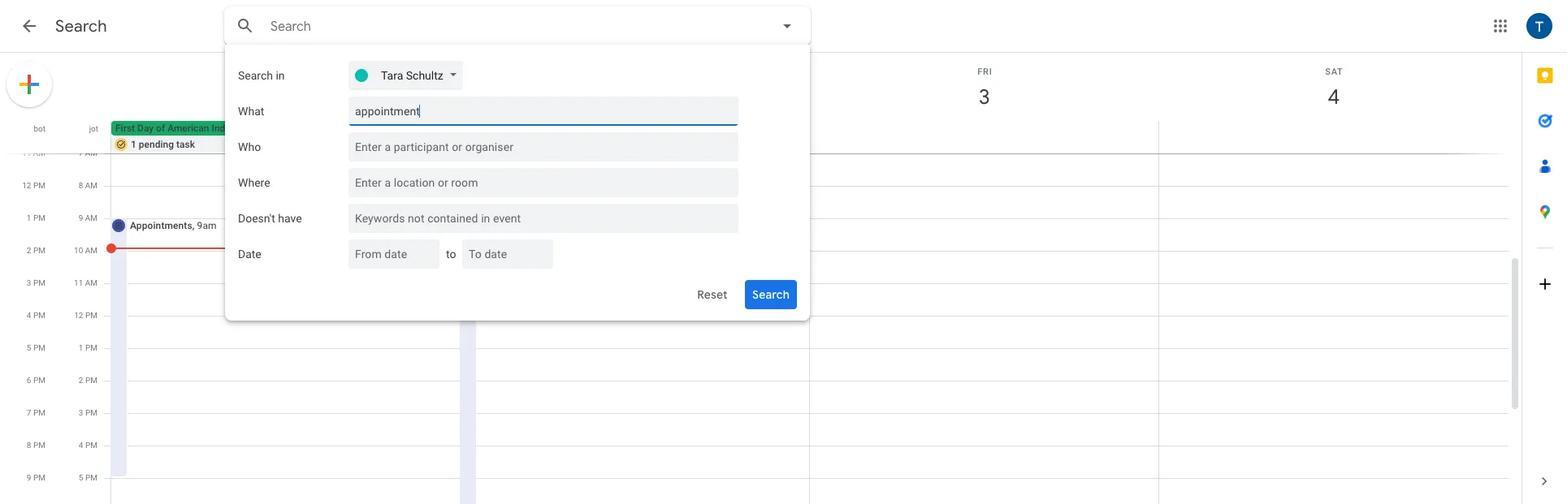 Task type: locate. For each thing, give the bounding box(es) containing it.
10 am
[[74, 246, 98, 255]]

8 up 9 pm
[[27, 441, 31, 450]]

,
[[192, 220, 195, 232], [542, 220, 544, 232]]

11 am
[[22, 149, 46, 158], [74, 279, 98, 288]]

1 vertical spatial 12
[[74, 311, 83, 320]]

9 for 9 am
[[79, 214, 83, 223]]

am down 8 am on the top left of the page
[[85, 214, 98, 223]]

1 vertical spatial 5 pm
[[79, 474, 98, 483]]

0 horizontal spatial 9
[[27, 474, 31, 483]]

appointments , 9am
[[130, 220, 217, 232], [480, 220, 566, 232]]

search in
[[238, 69, 285, 82]]

row
[[104, 121, 1522, 154]]

0 horizontal spatial 2
[[27, 246, 31, 255]]

12 down 10
[[74, 311, 83, 320]]

jot
[[89, 124, 98, 133]]

1 pending task
[[131, 139, 195, 150]]

1 vertical spatial 3
[[27, 279, 31, 288]]

pending
[[139, 139, 174, 150]]

0 vertical spatial 5
[[27, 344, 31, 353]]

1 horizontal spatial 4 pm
[[79, 441, 98, 450]]

9
[[79, 214, 83, 223], [27, 474, 31, 483]]

bot
[[34, 124, 46, 133]]

search
[[55, 16, 107, 37], [238, 69, 273, 82]]

doesn't
[[238, 212, 275, 225]]

fri
[[978, 67, 993, 77]]

1 horizontal spatial appointments
[[480, 220, 542, 232]]

2 horizontal spatial 1
[[131, 139, 136, 150]]

0 vertical spatial 1 pm
[[27, 214, 46, 223]]

0 horizontal spatial appointments
[[130, 220, 192, 232]]

4 up 6
[[27, 311, 31, 320]]

12
[[22, 181, 31, 190], [74, 311, 83, 320]]

Keywords contained in event text field
[[355, 97, 726, 126]]

0 horizontal spatial 1
[[27, 214, 31, 223]]

2 pm right 6 pm in the bottom of the page
[[79, 376, 98, 385]]

grid containing 3
[[0, 53, 1522, 505]]

doesn't have
[[238, 212, 302, 225]]

0 horizontal spatial 12 pm
[[22, 181, 46, 190]]

7 am
[[79, 149, 98, 158]]

1 horizontal spatial 2 pm
[[79, 376, 98, 385]]

1 vertical spatial 12 pm
[[74, 311, 98, 320]]

1 pm
[[27, 214, 46, 223], [79, 344, 98, 353]]

tab list
[[1523, 53, 1568, 459]]

4 down "sat"
[[1328, 84, 1339, 111]]

7 down 6
[[27, 409, 31, 418]]

1 vertical spatial 5
[[79, 474, 83, 483]]

1 horizontal spatial 8
[[79, 181, 83, 190]]

1 horizontal spatial 9am
[[547, 220, 566, 232]]

2
[[27, 246, 31, 255], [79, 376, 83, 385]]

search for search
[[55, 16, 107, 37]]

2 vertical spatial 3
[[79, 409, 83, 418]]

2 appointments from the left
[[480, 220, 542, 232]]

cell
[[111, 121, 461, 154], [461, 121, 810, 154], [810, 121, 1159, 154], [1159, 121, 1508, 154]]

1 horizontal spatial 7
[[79, 149, 83, 158]]

1 horizontal spatial 11 am
[[74, 279, 98, 288]]

1
[[131, 139, 136, 150], [27, 214, 31, 223], [79, 344, 83, 353]]

row containing first day of american indian heritage month
[[104, 121, 1522, 154]]

2 right 6 pm in the bottom of the page
[[79, 376, 83, 385]]

am
[[33, 149, 46, 158], [85, 149, 98, 158], [85, 181, 98, 190], [85, 214, 98, 223], [85, 246, 98, 255], [85, 279, 98, 288]]

0 horizontal spatial 1 pm
[[27, 214, 46, 223]]

1 horizontal spatial search
[[238, 69, 273, 82]]

1 horizontal spatial 1 pm
[[79, 344, 98, 353]]

0 vertical spatial 3
[[978, 84, 990, 111]]

1 vertical spatial 11 am
[[74, 279, 98, 288]]

1 horizontal spatial 12
[[74, 311, 83, 320]]

12 pm
[[22, 181, 46, 190], [74, 311, 98, 320]]

1 horizontal spatial 4
[[79, 441, 83, 450]]

7 pm
[[27, 409, 46, 418]]

0 horizontal spatial 4 pm
[[27, 311, 46, 320]]

9am
[[197, 220, 217, 232], [547, 220, 566, 232]]

Search text field
[[271, 19, 732, 35]]

2 pm
[[27, 246, 46, 255], [79, 376, 98, 385]]

0 vertical spatial search
[[55, 16, 107, 37]]

am down 7 am
[[85, 181, 98, 190]]

0 horizontal spatial appointments , 9am
[[130, 220, 217, 232]]

0 vertical spatial 12
[[22, 181, 31, 190]]

0 horizontal spatial 7
[[27, 409, 31, 418]]

0 horizontal spatial search
[[55, 16, 107, 37]]

1 horizontal spatial 9
[[79, 214, 83, 223]]

2 vertical spatial 1
[[79, 344, 83, 353]]

0 vertical spatial 1
[[131, 139, 136, 150]]

0 vertical spatial 12 pm
[[22, 181, 46, 190]]

0 horizontal spatial 11 am
[[22, 149, 46, 158]]

1 vertical spatial 4 pm
[[79, 441, 98, 450]]

0 vertical spatial 7
[[79, 149, 83, 158]]

5 up 6
[[27, 344, 31, 353]]

schultz
[[406, 69, 444, 82]]

11 down 10
[[74, 279, 83, 288]]

10
[[74, 246, 83, 255]]

None search field
[[224, 7, 811, 321]]

1 horizontal spatial ,
[[542, 220, 544, 232]]

0 vertical spatial 4 pm
[[27, 311, 46, 320]]

0 horizontal spatial 9am
[[197, 220, 217, 232]]

1 vertical spatial 2 pm
[[79, 376, 98, 385]]

5
[[27, 344, 31, 353], [79, 474, 83, 483]]

search left in
[[238, 69, 273, 82]]

0 horizontal spatial 3 pm
[[27, 279, 46, 288]]

4 inside sat 4
[[1328, 84, 1339, 111]]

0 horizontal spatial 3
[[27, 279, 31, 288]]

4
[[1328, 84, 1339, 111], [27, 311, 31, 320], [79, 441, 83, 450]]

0 horizontal spatial 4
[[27, 311, 31, 320]]

1 , from the left
[[192, 220, 195, 232]]

9 up 10
[[79, 214, 83, 223]]

5 pm right 9 pm
[[79, 474, 98, 483]]

0 vertical spatial 3 pm
[[27, 279, 46, 288]]

to
[[446, 248, 456, 261]]

2 left 10
[[27, 246, 31, 255]]

where
[[238, 176, 270, 189]]

appointments right the 9 am
[[130, 220, 192, 232]]

3
[[978, 84, 990, 111], [27, 279, 31, 288], [79, 409, 83, 418]]

0 horizontal spatial 2 pm
[[27, 246, 46, 255]]

4 pm right 8 pm
[[79, 441, 98, 450]]

4 pm up 6 pm in the bottom of the page
[[27, 311, 46, 320]]

tara
[[381, 69, 403, 82]]

8 for 8 am
[[79, 181, 83, 190]]

of
[[156, 123, 165, 134]]

appointments
[[130, 220, 192, 232], [480, 220, 542, 232]]

1 cell from the left
[[111, 121, 461, 154]]

2 , from the left
[[542, 220, 544, 232]]

4 right 8 pm
[[79, 441, 83, 450]]

first day of american indian heritage month
[[115, 123, 309, 134]]

1 vertical spatial 8
[[27, 441, 31, 450]]

1 vertical spatial 1
[[27, 214, 31, 223]]

8
[[79, 181, 83, 190], [27, 441, 31, 450]]

12 pm left 8 am on the top left of the page
[[22, 181, 46, 190]]

search options image
[[771, 10, 804, 42]]

12 left 8 am on the top left of the page
[[22, 181, 31, 190]]

1 horizontal spatial 5
[[79, 474, 83, 483]]

1 horizontal spatial 11
[[74, 279, 83, 288]]

appointments up to date text field
[[480, 220, 542, 232]]

5 pm up 6 pm in the bottom of the page
[[27, 344, 46, 353]]

9am down enter a location or room text field
[[547, 220, 566, 232]]

9am left doesn't
[[197, 220, 217, 232]]

2 horizontal spatial 4
[[1328, 84, 1339, 111]]

4 pm
[[27, 311, 46, 320], [79, 441, 98, 450]]

, down enter a location or room text field
[[542, 220, 544, 232]]

search inside search box
[[238, 69, 273, 82]]

11 am down the "bot"
[[22, 149, 46, 158]]

1 horizontal spatial 3 pm
[[79, 409, 98, 418]]

am down the "bot"
[[33, 149, 46, 158]]

3 inside fri 3
[[978, 84, 990, 111]]

grid
[[0, 53, 1522, 505]]

1 vertical spatial 3 pm
[[79, 409, 98, 418]]

0 horizontal spatial 11
[[22, 149, 31, 158]]

tara schultz
[[381, 69, 444, 82]]

0 horizontal spatial ,
[[192, 220, 195, 232]]

11 left 7 am
[[22, 149, 31, 158]]

5 pm
[[27, 344, 46, 353], [79, 474, 98, 483]]

1 vertical spatial 2
[[79, 376, 83, 385]]

0 vertical spatial 8
[[79, 181, 83, 190]]

search right go back image
[[55, 16, 107, 37]]

0 vertical spatial 4
[[1328, 84, 1339, 111]]

1 appointments , 9am from the left
[[130, 220, 217, 232]]

0 vertical spatial 9
[[79, 214, 83, 223]]

6 pm
[[27, 376, 46, 385]]

am down 10 am
[[85, 279, 98, 288]]

11 am down 10 am
[[74, 279, 98, 288]]

pm
[[33, 181, 46, 190], [33, 214, 46, 223], [33, 246, 46, 255], [33, 279, 46, 288], [33, 311, 46, 320], [85, 311, 98, 320], [33, 344, 46, 353], [85, 344, 98, 353], [33, 376, 46, 385], [85, 376, 98, 385], [33, 409, 46, 418], [85, 409, 98, 418], [33, 441, 46, 450], [85, 441, 98, 450], [33, 474, 46, 483], [85, 474, 98, 483]]

1 vertical spatial 9
[[27, 474, 31, 483]]

go back image
[[20, 16, 39, 36]]

8 up the 9 am
[[79, 181, 83, 190]]

9 down 8 pm
[[27, 474, 31, 483]]

7
[[79, 149, 83, 158], [27, 409, 31, 418]]

2 horizontal spatial 3
[[978, 84, 990, 111]]

1 vertical spatial search
[[238, 69, 273, 82]]

1 appointments from the left
[[130, 220, 192, 232]]

7 up 8 am on the top left of the page
[[79, 149, 83, 158]]

3 pm
[[27, 279, 46, 288], [79, 409, 98, 418]]

5 right 9 pm
[[79, 474, 83, 483]]

To date text field
[[469, 240, 541, 269]]

4 link
[[1316, 79, 1353, 116]]

am down jot
[[85, 149, 98, 158]]

1 vertical spatial 7
[[27, 409, 31, 418]]

1 horizontal spatial appointments , 9am
[[480, 220, 566, 232]]

0 horizontal spatial 8
[[27, 441, 31, 450]]

, left doesn't
[[192, 220, 195, 232]]

2 pm left 10
[[27, 246, 46, 255]]

0 vertical spatial 5 pm
[[27, 344, 46, 353]]

12 pm down 10 am
[[74, 311, 98, 320]]

7 for 7 pm
[[27, 409, 31, 418]]

11
[[22, 149, 31, 158], [74, 279, 83, 288]]



Task type: describe. For each thing, give the bounding box(es) containing it.
1 horizontal spatial 3
[[79, 409, 83, 418]]

Keywords not contained in event text field
[[355, 204, 726, 233]]

1 horizontal spatial 2
[[79, 376, 83, 385]]

search for search in
[[238, 69, 273, 82]]

2 appointments , 9am from the left
[[480, 220, 566, 232]]

Enter a location or room text field
[[355, 168, 726, 197]]

am right 10
[[85, 246, 98, 255]]

1 vertical spatial 4
[[27, 311, 31, 320]]

cell containing first day of american indian heritage month
[[111, 121, 461, 154]]

8 for 8 pm
[[27, 441, 31, 450]]

task
[[176, 139, 195, 150]]

2 cell from the left
[[461, 121, 810, 154]]

have
[[278, 212, 302, 225]]

american
[[168, 123, 209, 134]]

9 pm
[[27, 474, 46, 483]]

month
[[281, 123, 309, 134]]

7 for 7 am
[[79, 149, 83, 158]]

indian
[[212, 123, 239, 134]]

0 vertical spatial 2
[[27, 246, 31, 255]]

1 horizontal spatial 12 pm
[[74, 311, 98, 320]]

fri 3
[[978, 67, 993, 111]]

what
[[238, 105, 264, 118]]

4 cell from the left
[[1159, 121, 1508, 154]]

6
[[27, 376, 31, 385]]

sat 4
[[1326, 67, 1344, 111]]

8 am
[[79, 181, 98, 190]]

1 vertical spatial 11
[[74, 279, 83, 288]]

From date text field
[[355, 240, 427, 269]]

1 9am from the left
[[197, 220, 217, 232]]

row inside grid
[[104, 121, 1522, 154]]

day
[[137, 123, 154, 134]]

0 vertical spatial 2 pm
[[27, 246, 46, 255]]

0 horizontal spatial 12
[[22, 181, 31, 190]]

0 vertical spatial 11
[[22, 149, 31, 158]]

wed
[[276, 67, 297, 77]]

0 horizontal spatial 5 pm
[[27, 344, 46, 353]]

2 9am from the left
[[547, 220, 566, 232]]

none search field containing search in
[[224, 7, 811, 321]]

0 horizontal spatial 5
[[27, 344, 31, 353]]

1 horizontal spatial 1
[[79, 344, 83, 353]]

sat
[[1326, 67, 1344, 77]]

1 vertical spatial 1 pm
[[79, 344, 98, 353]]

date
[[238, 248, 262, 261]]

3 link
[[966, 79, 1004, 116]]

first day of american indian heritage month button
[[111, 121, 451, 136]]

2 vertical spatial 4
[[79, 441, 83, 450]]

1 horizontal spatial 5 pm
[[79, 474, 98, 483]]

1 inside button
[[131, 139, 136, 150]]

9 am
[[79, 214, 98, 223]]

search heading
[[55, 16, 107, 37]]

0 vertical spatial 11 am
[[22, 149, 46, 158]]

Enter a participant or organiser text field
[[355, 132, 726, 162]]

3 cell from the left
[[810, 121, 1159, 154]]

8 pm
[[27, 441, 46, 450]]

search image
[[229, 10, 262, 42]]

1 pending task button
[[111, 137, 451, 152]]

heritage
[[241, 123, 278, 134]]

in
[[276, 69, 285, 82]]

who
[[238, 141, 261, 154]]

first
[[115, 123, 135, 134]]

9 for 9 pm
[[27, 474, 31, 483]]



Task type: vqa. For each thing, say whether or not it's contained in the screenshot.
leftmost 2 PM
yes



